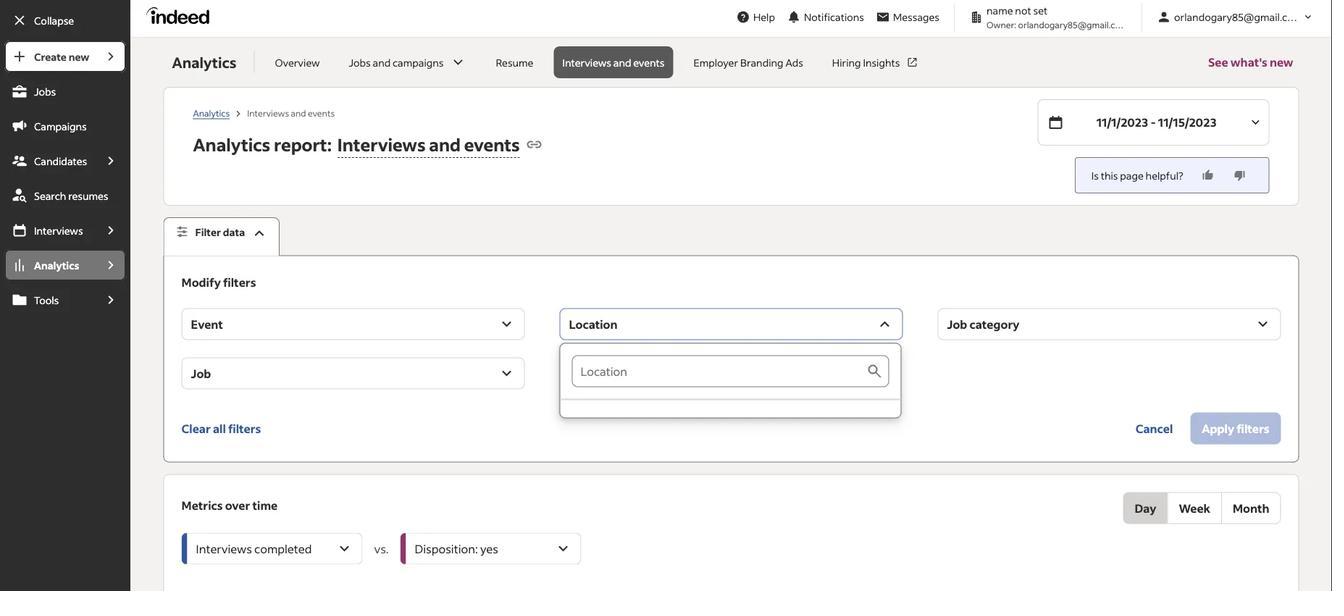 Task type: locate. For each thing, give the bounding box(es) containing it.
location button
[[560, 308, 903, 340]]

filter data button
[[163, 217, 280, 256]]

0 vertical spatial interviews and events
[[563, 56, 665, 69]]

analytics
[[172, 53, 236, 72], [193, 107, 230, 118], [193, 133, 270, 155], [34, 259, 79, 272]]

1 horizontal spatial jobs
[[349, 56, 371, 69]]

job inside popup button
[[191, 366, 211, 381]]

and
[[373, 56, 391, 69], [614, 56, 631, 69], [291, 107, 306, 118], [429, 133, 461, 155]]

events
[[633, 56, 665, 69], [308, 107, 335, 118], [464, 133, 520, 155]]

1 vertical spatial jobs
[[34, 85, 56, 98]]

jobs inside jobs link
[[34, 85, 56, 98]]

overview
[[275, 56, 320, 69]]

0 horizontal spatial events
[[308, 107, 335, 118]]

jobs left campaigns
[[349, 56, 371, 69]]

create new
[[34, 50, 89, 63]]

this page is not helpful image
[[1233, 168, 1247, 183]]

event button
[[182, 308, 525, 340]]

insights
[[863, 56, 900, 69]]

category
[[970, 317, 1020, 332]]

0 vertical spatial jobs
[[349, 56, 371, 69]]

0 horizontal spatial jobs
[[34, 85, 56, 98]]

modify
[[182, 275, 221, 290]]

1 vertical spatial filters
[[228, 421, 261, 436]]

candidates link
[[4, 145, 96, 177]]

hiring
[[832, 56, 861, 69]]

collapse button
[[4, 4, 126, 36]]

filters
[[223, 275, 256, 290], [228, 421, 261, 436]]

job
[[947, 317, 968, 332], [191, 366, 211, 381]]

menu bar
[[0, 41, 131, 591]]

events left show shareable url image
[[464, 133, 520, 155]]

0 horizontal spatial interviews and events
[[247, 107, 335, 118]]

Location field
[[572, 355, 866, 387]]

interviews inside interviews and events link
[[563, 56, 612, 69]]

events up report:
[[308, 107, 335, 118]]

job button
[[182, 358, 525, 390]]

new right the "create"
[[69, 50, 89, 63]]

owner:
[[987, 19, 1017, 30]]

new right what's at the right top
[[1270, 55, 1294, 70]]

location
[[569, 317, 618, 332]]

1 horizontal spatial job
[[947, 317, 968, 332]]

1 horizontal spatial events
[[464, 133, 520, 155]]

jobs down create new link
[[34, 85, 56, 98]]

0 horizontal spatial job
[[191, 366, 211, 381]]

0 vertical spatial events
[[633, 56, 665, 69]]

orlandogary85@gmail.com
[[1175, 11, 1303, 24], [1018, 19, 1128, 30]]

events left the employer
[[633, 56, 665, 69]]

over
[[225, 498, 250, 513]]

jobs inside "jobs and campaigns" button
[[349, 56, 371, 69]]

11/1/2023
[[1097, 115, 1149, 130]]

campaigns link
[[4, 110, 126, 142]]

filter data
[[195, 226, 245, 239]]

new inside menu bar
[[69, 50, 89, 63]]

page
[[1120, 169, 1144, 182]]

collapse
[[34, 14, 74, 27]]

0 horizontal spatial new
[[69, 50, 89, 63]]

0 vertical spatial job
[[947, 317, 968, 332]]

overview link
[[266, 46, 329, 78]]

orlandogary85@gmail.com up what's at the right top
[[1175, 11, 1303, 24]]

create new link
[[4, 41, 96, 72]]

not
[[1015, 4, 1032, 17]]

jobs
[[349, 56, 371, 69], [34, 85, 56, 98]]

name
[[987, 4, 1013, 17]]

messages
[[893, 11, 940, 24]]

day
[[1135, 501, 1157, 516]]

create
[[34, 50, 67, 63]]

0 horizontal spatial analytics link
[[4, 249, 96, 281]]

see
[[1209, 55, 1229, 70]]

orlandogary85@gmail.com inside the name not set owner: orlandogary85@gmail.com
[[1018, 19, 1128, 30]]

job down event
[[191, 366, 211, 381]]

hiring insights
[[832, 56, 900, 69]]

1 horizontal spatial new
[[1270, 55, 1294, 70]]

0 vertical spatial analytics link
[[193, 107, 230, 119]]

employer branding ads link
[[685, 46, 812, 78]]

name not set owner: orlandogary85@gmail.com
[[987, 4, 1128, 30]]

orlandogary85@gmail.com down the set
[[1018, 19, 1128, 30]]

jobs for jobs and campaigns
[[349, 56, 371, 69]]

resume link
[[487, 46, 542, 78]]

2 vertical spatial events
[[464, 133, 520, 155]]

interviews and events
[[563, 56, 665, 69], [247, 107, 335, 118]]

1 vertical spatial analytics link
[[4, 249, 96, 281]]

modify filters
[[182, 275, 256, 290]]

and inside button
[[373, 56, 391, 69]]

1 vertical spatial interviews and events
[[247, 107, 335, 118]]

analytics link
[[193, 107, 230, 119], [4, 249, 96, 281]]

candidates
[[34, 154, 87, 167]]

filters right all
[[228, 421, 261, 436]]

job category button
[[938, 308, 1281, 340]]

all
[[213, 421, 226, 436]]

new
[[69, 50, 89, 63], [1270, 55, 1294, 70]]

tools
[[34, 293, 59, 306]]

what's
[[1231, 55, 1268, 70]]

11/15/2023
[[1158, 115, 1217, 130]]

0 horizontal spatial orlandogary85@gmail.com
[[1018, 19, 1128, 30]]

jobs and campaigns button
[[340, 46, 476, 78]]

job left category
[[947, 317, 968, 332]]

analytics report: interviews and events
[[193, 133, 520, 155]]

0 vertical spatial filters
[[223, 275, 256, 290]]

job inside dropdown button
[[947, 317, 968, 332]]

filters right modify
[[223, 275, 256, 290]]

1 vertical spatial job
[[191, 366, 211, 381]]

interviews
[[563, 56, 612, 69], [247, 107, 289, 118], [338, 133, 426, 155], [34, 224, 83, 237]]

hiring insights link
[[824, 46, 928, 78]]

1 horizontal spatial orlandogary85@gmail.com
[[1175, 11, 1303, 24]]



Task type: vqa. For each thing, say whether or not it's contained in the screenshot.
leftmost Analytics link
yes



Task type: describe. For each thing, give the bounding box(es) containing it.
this page is helpful image
[[1201, 168, 1216, 183]]

menu bar containing create new
[[0, 41, 131, 591]]

metrics
[[182, 498, 223, 513]]

employer
[[694, 56, 738, 69]]

clear
[[182, 421, 211, 436]]

event
[[191, 317, 223, 332]]

job category
[[947, 317, 1020, 332]]

messages link
[[870, 4, 946, 30]]

helpful?
[[1146, 169, 1184, 182]]

interviews and events link
[[554, 46, 673, 78]]

this
[[1101, 169, 1118, 182]]

metrics over time
[[182, 498, 278, 513]]

job for job
[[191, 366, 211, 381]]

jobs for jobs
[[34, 85, 56, 98]]

tools link
[[4, 284, 96, 316]]

search resumes link
[[4, 180, 126, 212]]

vs.
[[374, 541, 389, 556]]

interviews inside interviews link
[[34, 224, 83, 237]]

name not set owner: orlandogary85@gmail.com element
[[964, 3, 1133, 31]]

indeed home image
[[147, 7, 216, 24]]

orlandogary85@gmail.com inside popup button
[[1175, 11, 1303, 24]]

search
[[34, 189, 66, 202]]

clear all filters button
[[182, 413, 261, 445]]

report:
[[274, 133, 332, 155]]

job for job category
[[947, 317, 968, 332]]

orlandogary85@gmail.com button
[[1151, 4, 1321, 30]]

show shareable url image
[[526, 136, 543, 153]]

campaigns
[[34, 120, 87, 133]]

employer branding ads
[[694, 56, 803, 69]]

is
[[1092, 169, 1099, 182]]

see what's new button
[[1209, 38, 1294, 87]]

resumes
[[68, 189, 108, 202]]

new inside button
[[1270, 55, 1294, 70]]

11/1/2023 - 11/15/2023
[[1097, 115, 1217, 130]]

filter
[[195, 226, 221, 239]]

week
[[1179, 501, 1211, 516]]

ads
[[786, 56, 803, 69]]

search resumes
[[34, 189, 108, 202]]

set
[[1034, 4, 1048, 17]]

time
[[253, 498, 278, 513]]

2 horizontal spatial events
[[633, 56, 665, 69]]

month
[[1233, 501, 1270, 516]]

analytics link inside menu bar
[[4, 249, 96, 281]]

help
[[753, 11, 775, 24]]

cancel
[[1136, 421, 1173, 436]]

jobs link
[[4, 75, 126, 107]]

campaigns
[[393, 56, 444, 69]]

interviews and events button
[[332, 129, 520, 160]]

interviews link
[[4, 214, 96, 246]]

filters inside 'button'
[[228, 421, 261, 436]]

-
[[1151, 115, 1156, 130]]

clear all filters
[[182, 421, 261, 436]]

1 horizontal spatial interviews and events
[[563, 56, 665, 69]]

is this page helpful?
[[1092, 169, 1184, 182]]

notifications button
[[781, 1, 870, 33]]

jobs and campaigns
[[349, 56, 444, 69]]

cancel button
[[1124, 413, 1185, 445]]

1 vertical spatial events
[[308, 107, 335, 118]]

resume
[[496, 56, 534, 69]]

see what's new
[[1209, 55, 1294, 70]]

help button
[[730, 4, 781, 30]]

location list box
[[561, 344, 901, 418]]

1 horizontal spatial analytics link
[[193, 107, 230, 119]]

data
[[223, 226, 245, 239]]

notifications
[[804, 11, 864, 24]]

branding
[[740, 56, 784, 69]]



